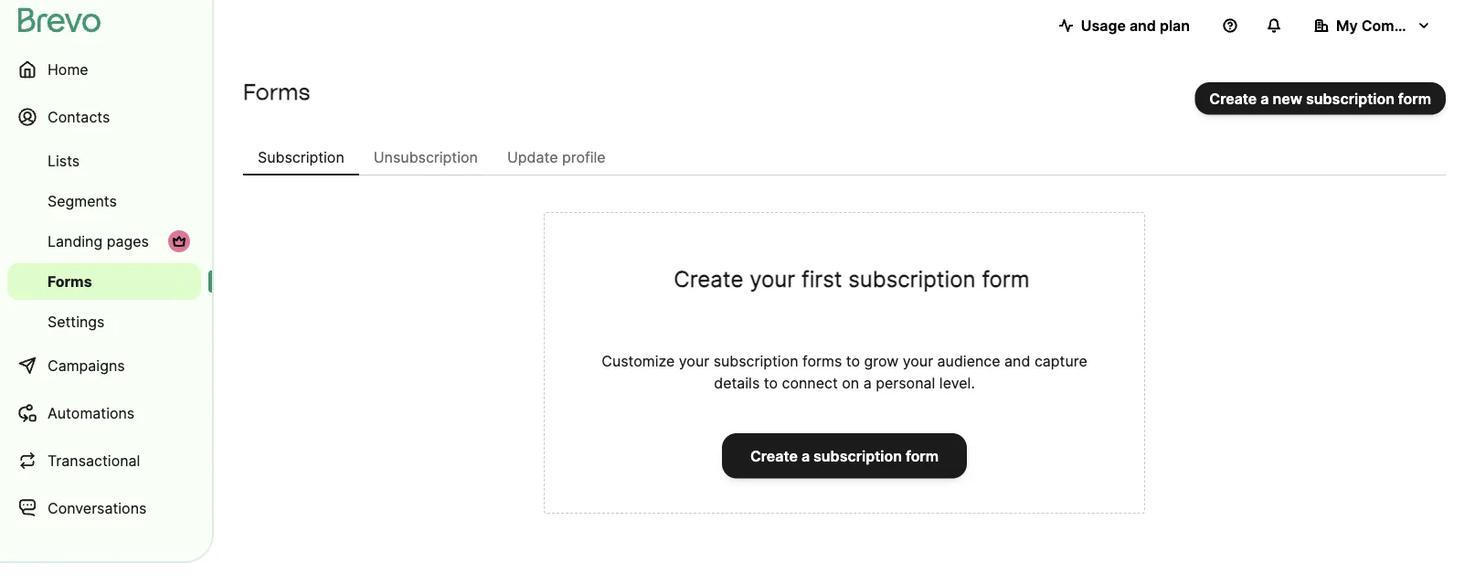 Task type: describe. For each thing, give the bounding box(es) containing it.
grow
[[864, 352, 899, 370]]

personal
[[876, 374, 935, 392]]

form for create your first subscription form
[[982, 265, 1030, 292]]

customize
[[602, 352, 675, 370]]

usage
[[1081, 16, 1126, 34]]

your for customize
[[679, 352, 709, 370]]

segments
[[48, 192, 117, 210]]

connect
[[782, 374, 838, 392]]

profile
[[562, 148, 606, 166]]

settings link
[[7, 303, 201, 340]]

lists
[[48, 152, 80, 170]]

landing
[[48, 232, 103, 250]]

create a subscription form
[[750, 447, 939, 465]]

0 vertical spatial to
[[846, 352, 860, 370]]

subscription link
[[243, 139, 359, 175]]

and inside customize your subscription forms to grow your audience and capture details to connect on a personal level.
[[1005, 352, 1030, 370]]

2 vertical spatial form
[[906, 447, 939, 465]]

first
[[802, 265, 842, 292]]

plan
[[1160, 16, 1190, 34]]

update
[[507, 148, 558, 166]]

usage and plan button
[[1044, 7, 1205, 44]]

transactional link
[[7, 439, 201, 483]]

pages
[[107, 232, 149, 250]]

create for create a subscription form
[[750, 447, 798, 465]]

forms
[[803, 352, 842, 370]]

a for subscription
[[802, 447, 810, 465]]

subscription up grow
[[848, 265, 976, 292]]

create a subscription form link
[[722, 433, 967, 478]]

a for new
[[1261, 90, 1269, 107]]

home link
[[7, 48, 201, 91]]

subscription
[[258, 148, 344, 166]]

landing pages
[[48, 232, 149, 250]]

lists link
[[7, 143, 201, 179]]

unsubscription link
[[359, 139, 493, 175]]

segments link
[[7, 183, 201, 219]]



Task type: locate. For each thing, give the bounding box(es) containing it.
subscription down on
[[814, 447, 902, 465]]

1 horizontal spatial your
[[750, 265, 795, 292]]

your
[[750, 265, 795, 292], [679, 352, 709, 370], [903, 352, 933, 370]]

automations link
[[7, 391, 201, 435]]

a left new
[[1261, 90, 1269, 107]]

1 vertical spatial create
[[674, 265, 743, 292]]

create
[[1209, 90, 1257, 107], [674, 265, 743, 292], [750, 447, 798, 465]]

create a new subscription form link
[[1195, 82, 1446, 115]]

0 horizontal spatial forms
[[48, 272, 92, 290]]

subscription right new
[[1306, 90, 1395, 107]]

conversations
[[48, 499, 147, 517]]

landing pages link
[[7, 223, 201, 260]]

to up on
[[846, 352, 860, 370]]

create for create a new subscription form
[[1209, 90, 1257, 107]]

2 vertical spatial a
[[802, 447, 810, 465]]

a right on
[[863, 374, 872, 392]]

subscription inside create a new subscription form link
[[1306, 90, 1395, 107]]

1 vertical spatial and
[[1005, 352, 1030, 370]]

form up 'audience'
[[982, 265, 1030, 292]]

contacts
[[48, 108, 110, 126]]

form down company
[[1398, 90, 1431, 107]]

new
[[1273, 90, 1302, 107]]

create a new subscription form
[[1209, 90, 1431, 107]]

my company
[[1336, 16, 1429, 34]]

0 horizontal spatial your
[[679, 352, 709, 370]]

on
[[842, 374, 859, 392]]

1 horizontal spatial a
[[863, 374, 872, 392]]

unsubscription
[[374, 148, 478, 166]]

update profile link
[[493, 139, 620, 175]]

0 horizontal spatial create
[[674, 265, 743, 292]]

usage and plan
[[1081, 16, 1190, 34]]

left___rvooi image
[[172, 234, 186, 249]]

create for create your first subscription form
[[674, 265, 743, 292]]

forms
[[243, 78, 310, 105], [48, 272, 92, 290]]

forms down landing
[[48, 272, 92, 290]]

to
[[846, 352, 860, 370], [764, 374, 778, 392]]

1 horizontal spatial to
[[846, 352, 860, 370]]

1 vertical spatial forms
[[48, 272, 92, 290]]

1 horizontal spatial create
[[750, 447, 798, 465]]

contacts link
[[7, 95, 201, 139]]

2 horizontal spatial create
[[1209, 90, 1257, 107]]

form for create a new subscription form
[[1398, 90, 1431, 107]]

0 horizontal spatial a
[[802, 447, 810, 465]]

a down connect
[[802, 447, 810, 465]]

subscription up 'details'
[[714, 352, 798, 370]]

2 horizontal spatial a
[[1261, 90, 1269, 107]]

to right 'details'
[[764, 374, 778, 392]]

1 horizontal spatial form
[[982, 265, 1030, 292]]

and left 'plan'
[[1130, 16, 1156, 34]]

conversations link
[[7, 486, 201, 530]]

1 vertical spatial a
[[863, 374, 872, 392]]

company
[[1362, 16, 1429, 34]]

0 horizontal spatial form
[[906, 447, 939, 465]]

0 vertical spatial and
[[1130, 16, 1156, 34]]

a inside customize your subscription forms to grow your audience and capture details to connect on a personal level.
[[863, 374, 872, 392]]

level.
[[939, 374, 975, 392]]

your left the first on the right of the page
[[750, 265, 795, 292]]

0 vertical spatial forms
[[243, 78, 310, 105]]

2 horizontal spatial your
[[903, 352, 933, 370]]

1 horizontal spatial forms
[[243, 78, 310, 105]]

2 vertical spatial create
[[750, 447, 798, 465]]

form down personal
[[906, 447, 939, 465]]

audience
[[937, 352, 1000, 370]]

your up personal
[[903, 352, 933, 370]]

0 vertical spatial form
[[1398, 90, 1431, 107]]

subscription
[[1306, 90, 1395, 107], [848, 265, 976, 292], [714, 352, 798, 370], [814, 447, 902, 465]]

automations
[[48, 404, 135, 422]]

subscription inside customize your subscription forms to grow your audience and capture details to connect on a personal level.
[[714, 352, 798, 370]]

create your first subscription form
[[674, 265, 1030, 292]]

forms up subscription
[[243, 78, 310, 105]]

customize your subscription forms to grow your audience and capture details to connect on a personal level.
[[602, 352, 1087, 392]]

0 vertical spatial a
[[1261, 90, 1269, 107]]

my
[[1336, 16, 1358, 34]]

update profile
[[507, 148, 606, 166]]

capture
[[1035, 352, 1087, 370]]

your for create
[[750, 265, 795, 292]]

details
[[714, 374, 760, 392]]

transactional
[[48, 452, 140, 469]]

and inside button
[[1130, 16, 1156, 34]]

1 vertical spatial to
[[764, 374, 778, 392]]

home
[[48, 60, 88, 78]]

0 vertical spatial create
[[1209, 90, 1257, 107]]

form
[[1398, 90, 1431, 107], [982, 265, 1030, 292], [906, 447, 939, 465]]

1 vertical spatial form
[[982, 265, 1030, 292]]

campaigns link
[[7, 344, 201, 388]]

and left capture
[[1005, 352, 1030, 370]]

subscription inside create a subscription form link
[[814, 447, 902, 465]]

forms link
[[7, 263, 201, 300]]

0 horizontal spatial to
[[764, 374, 778, 392]]

0 horizontal spatial and
[[1005, 352, 1030, 370]]

and
[[1130, 16, 1156, 34], [1005, 352, 1030, 370]]

a
[[1261, 90, 1269, 107], [863, 374, 872, 392], [802, 447, 810, 465]]

your right customize at bottom left
[[679, 352, 709, 370]]

1 horizontal spatial and
[[1130, 16, 1156, 34]]

campaigns
[[48, 356, 125, 374]]

settings
[[48, 313, 105, 330]]

my company button
[[1300, 7, 1446, 44]]

2 horizontal spatial form
[[1398, 90, 1431, 107]]



Task type: vqa. For each thing, say whether or not it's contained in the screenshot.
Now
no



